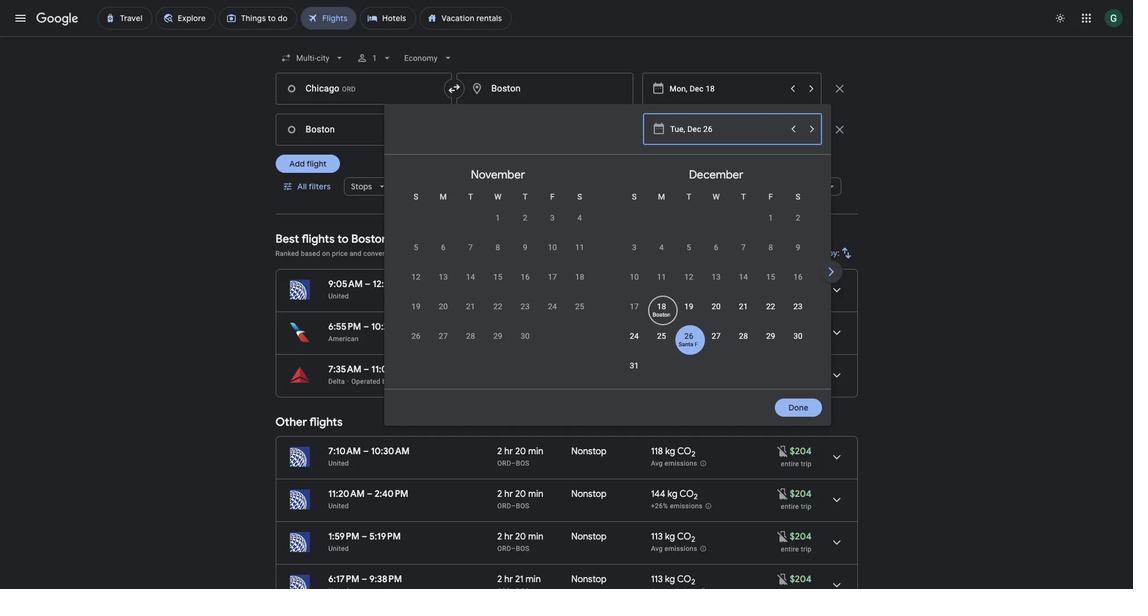 Task type: locate. For each thing, give the bounding box(es) containing it.
28 for thu, dec 28 'element'
[[739, 332, 748, 341]]

30 button right "wed, nov 29" element
[[512, 330, 539, 358]]

leaves o'hare international airport at 6:55 pm on monday, december 18 and arrives at boston logan international airport at 10:22 pm on monday, december 18. element
[[328, 321, 408, 333]]

united inside 11:20 am – 2:40 pm united
[[328, 502, 349, 510]]

sat, nov 25 element
[[575, 301, 585, 312]]

swap origin and destination. image
[[448, 82, 461, 96]]

2 w from the left
[[713, 192, 720, 201]]

1 horizontal spatial delta
[[448, 378, 465, 386]]

0 horizontal spatial 5 button
[[403, 242, 430, 269]]

29 left thu, nov 30 element
[[494, 332, 503, 341]]

5 button
[[403, 242, 430, 269], [676, 242, 703, 269]]

6 inside november row group
[[441, 243, 446, 252]]

0 horizontal spatial 19
[[412, 302, 421, 311]]

0 vertical spatial 4 button
[[566, 212, 594, 239]]

$204 left flight details. leaves o'hare international airport at 11:20 am on monday, december 18 and arrives at boston logan international airport at 2:40 pm on monday, december 18. icon on the right bottom of page
[[790, 489, 812, 500]]

nonstop for 10:30 am
[[572, 446, 607, 457]]

2 button up sat, dec 9 element
[[785, 212, 812, 239]]

10 button
[[539, 242, 566, 269], [621, 271, 648, 299]]

united inside 7:10 am – 10:30 am united
[[328, 460, 349, 468]]

6 button up wed, dec 13 element
[[703, 242, 730, 269]]

2 entire from the top
[[781, 460, 799, 468]]

0 horizontal spatial 4 button
[[566, 212, 594, 239]]

0 horizontal spatial 26
[[412, 332, 421, 341]]

24
[[548, 302, 557, 311], [630, 332, 639, 341]]

fees
[[523, 250, 536, 258], [658, 250, 672, 258]]

27 left tue, nov 28 'element'
[[439, 332, 448, 341]]

w inside november row group
[[495, 192, 502, 201]]

tue, dec 26, departure date. element
[[685, 330, 694, 342]]

entire trip down $204 text field
[[781, 503, 812, 511]]

this price for this flight doesn't include overhead bin access. if you need a carry-on bag, use the bags filter to update prices. image for 113
[[777, 530, 790, 543]]

s right the stops popup button
[[414, 192, 419, 201]]

1 9 from the left
[[523, 243, 528, 252]]

204 us dollars text field down sat, dec 23 'element'
[[790, 321, 812, 333]]

wed, nov 22 element
[[494, 301, 503, 312]]

avg emissions for 113
[[651, 545, 698, 553]]

0 vertical spatial avg emissions
[[651, 460, 698, 468]]

+26% down 144 kg co 2
[[651, 502, 668, 510]]

row containing 26
[[403, 325, 539, 358]]

4 hr from the top
[[505, 489, 513, 500]]

fri, dec 15 element
[[767, 271, 776, 283]]

24 inside november row group
[[548, 302, 557, 311]]

144 inside the 144 kg co +26% emissions
[[651, 279, 666, 290]]

3 204 us dollars text field from the top
[[790, 574, 812, 585]]

entire trip up $204 text field
[[781, 460, 812, 468]]

4 bos from the top
[[516, 545, 530, 553]]

29
[[494, 332, 503, 341], [767, 332, 776, 341]]

2 inside 94 kg co 2
[[690, 325, 694, 335]]

nonstop flight. element for 2:40 pm
[[572, 489, 607, 502]]

tue, dec 5 element
[[687, 242, 692, 253]]

23 for sat, dec 23 'element'
[[794, 302, 803, 311]]

1 5 button from the left
[[403, 242, 430, 269]]

fees right the bag
[[658, 250, 672, 258]]

13 button
[[430, 271, 457, 299], [703, 271, 730, 299]]

1 204 us dollars text field from the top
[[790, 321, 812, 333]]

bos
[[516, 335, 530, 343], [516, 460, 530, 468], [516, 502, 530, 510], [516, 545, 530, 553]]

flight details. leaves o'hare international airport at 6:17 pm on monday, december 18 and arrives at boston logan international airport at 9:38 pm on monday, december 18. image
[[823, 572, 851, 589]]

1 button up fri, dec 8 element
[[758, 212, 785, 239]]

1 horizontal spatial 6 button
[[703, 242, 730, 269]]

12 inside november row group
[[412, 272, 421, 282]]

1 ord from the top
[[498, 335, 511, 343]]

25
[[575, 302, 585, 311], [657, 332, 667, 341]]

wed, dec 6 element
[[714, 242, 719, 253]]

entire trip down $204 text box
[[781, 545, 812, 553]]

emissions for 113
[[665, 545, 698, 553]]

1 23 from the left
[[521, 302, 530, 311]]

6 hr from the top
[[505, 574, 513, 585]]

19 button up sun, nov 26 element
[[403, 301, 430, 328]]

wed, dec 20 element
[[712, 301, 721, 312]]

5 right mon, dec 4 element
[[687, 243, 692, 252]]

1 inside december row group
[[769, 213, 773, 222]]

3 entire from the top
[[781, 503, 799, 511]]

f for december
[[769, 192, 773, 201]]

kg inside 118 kg co 2
[[665, 446, 676, 457]]

0 vertical spatial 3 button
[[539, 212, 566, 239]]

december row group
[[607, 159, 826, 387]]

1 19 from the left
[[412, 302, 421, 311]]

1 9 button from the left
[[512, 242, 539, 269]]

fri, nov 17 element
[[548, 271, 557, 283]]

flights for other
[[310, 415, 343, 429]]

2 16 from the left
[[794, 272, 803, 282]]

grid
[[389, 159, 1044, 396]]

21 button up thu, dec 28 'element'
[[730, 301, 758, 328]]

hr inside 2 hr 27 min ord bos
[[505, 321, 513, 333]]

5 for the tue, dec 5 element
[[687, 243, 692, 252]]

3 trip from the top
[[801, 503, 812, 511]]

10 inside december row group
[[630, 272, 639, 282]]

required
[[470, 250, 496, 258]]

12 for tue, dec 12 element
[[685, 272, 694, 282]]

1 1 button from the left
[[485, 212, 512, 239]]

t
[[468, 192, 473, 201], [523, 192, 528, 201], [687, 192, 692, 201], [741, 192, 746, 201]]

8 button
[[485, 242, 512, 269], [758, 242, 785, 269]]

8 for fri, dec 8 element
[[769, 243, 773, 252]]

united inside 1:59 pm – 5:19 pm united
[[328, 545, 349, 553]]

1 united from the top
[[328, 292, 349, 300]]

f inside december row group
[[769, 192, 773, 201]]

0 horizontal spatial 23 button
[[512, 301, 539, 328]]

0 horizontal spatial 14 button
[[457, 271, 485, 299]]

leaves o'hare international airport at 1:59 pm on monday, december 18 and arrives at boston logan international airport at 5:19 pm on monday, december 18. element
[[328, 531, 401, 543]]

1 vertical spatial 113 kg co 2
[[651, 574, 696, 587]]

thu, nov 2 element
[[523, 212, 528, 224]]

28 right wed, dec 27 element
[[739, 332, 748, 341]]

emissions inside the 144 kg co +26% emissions
[[670, 292, 703, 300]]

4 nonstop from the top
[[572, 531, 607, 543]]

0 horizontal spatial 7
[[469, 243, 473, 252]]

8 left sat, dec 9 element
[[769, 243, 773, 252]]

13 inside december row group
[[712, 272, 721, 282]]

1 button for december
[[758, 212, 785, 239]]

f up fri, nov 3 element
[[551, 192, 555, 201]]

None search field
[[276, 44, 1044, 426]]

sat, nov 4 element
[[578, 212, 582, 224]]

s up sun, dec 3 element
[[632, 192, 637, 201]]

2 m from the left
[[658, 192, 666, 201]]

kg for 5:19 pm
[[665, 531, 675, 543]]

1 button for november
[[485, 212, 512, 239]]

28 inside november row group
[[466, 332, 475, 341]]

Departure time: 6:17 PM. text field
[[328, 574, 360, 585]]

1
[[373, 53, 377, 63], [496, 213, 500, 222], [769, 213, 773, 222], [549, 250, 553, 258]]

1 horizontal spatial 19
[[685, 302, 694, 311]]

8 inside december row group
[[769, 243, 773, 252]]

1 vertical spatial 24 button
[[621, 330, 648, 358]]

25 for sat, nov 25 element
[[575, 302, 585, 311]]

28 for tue, nov 28 'element'
[[466, 332, 475, 341]]

18 inside the 18 boston
[[657, 302, 667, 311]]

t down price
[[523, 192, 528, 201]]

1 avg from the top
[[651, 460, 663, 468]]

entire for 144
[[781, 503, 799, 511]]

entire for 113
[[781, 545, 799, 553]]

1 button
[[485, 212, 512, 239], [758, 212, 785, 239]]

grid containing november
[[389, 159, 1044, 396]]

flights up 7:10 am
[[310, 415, 343, 429]]

m
[[440, 192, 447, 201], [658, 192, 666, 201]]

$204 inside $204 entire trip
[[790, 321, 812, 333]]

25 inside december row group
[[657, 332, 667, 341]]

1 horizontal spatial 5
[[687, 243, 692, 252]]

0 horizontal spatial 6
[[441, 243, 446, 252]]

16 button up sat, dec 23 'element'
[[785, 271, 812, 299]]

27 inside november row group
[[439, 332, 448, 341]]

204 US dollars text field
[[790, 321, 812, 333], [790, 446, 812, 457], [790, 574, 812, 585]]

min for 94
[[527, 321, 543, 333]]

fri, dec 22 element
[[767, 301, 776, 312]]

23 inside november row group
[[521, 302, 530, 311]]

4 right fri, nov 3 element
[[578, 213, 582, 222]]

2 29 from the left
[[767, 332, 776, 341]]

$204 down sat, dec 23 'element'
[[790, 321, 812, 333]]

0 horizontal spatial 11 button
[[566, 242, 594, 269]]

23 button up the 'sat, dec 30' element
[[785, 301, 812, 328]]

204 us dollars text field left flight details. leaves o'hare international airport at 6:17 pm on monday, december 18 and arrives at boston logan international airport at 9:38 pm on monday, december 18. icon on the right bottom of the page
[[790, 574, 812, 585]]

24 left sat, nov 25 element
[[548, 302, 557, 311]]

1 15 button from the left
[[485, 271, 512, 299]]

row containing 10
[[621, 266, 812, 299]]

co
[[680, 279, 694, 290], [676, 321, 690, 333], [678, 446, 692, 457], [680, 489, 694, 500], [677, 531, 692, 543], [677, 574, 692, 585]]

19 for tue, dec 19 element
[[685, 302, 694, 311]]

november
[[471, 168, 525, 182]]

1 horizontal spatial 15
[[767, 272, 776, 282]]

113 kg co 2 for 2 hr 20 min
[[651, 531, 696, 544]]

15 for wed, nov 15 element
[[494, 272, 503, 282]]

2 5 from the left
[[687, 243, 692, 252]]

16
[[521, 272, 530, 282], [794, 272, 803, 282]]

2 13 from the left
[[712, 272, 721, 282]]

wed, nov 8 element
[[496, 242, 500, 253]]

13 button up wed, dec 20 element
[[703, 271, 730, 299]]

2 26 from the left
[[685, 332, 694, 341]]

1 horizontal spatial 9 button
[[785, 242, 812, 269]]

5 left prices
[[414, 243, 419, 252]]

23 inside december row group
[[794, 302, 803, 311]]

0 horizontal spatial 8 button
[[485, 242, 512, 269]]

operated by republic airways delta connection
[[352, 378, 503, 386]]

14 for tue, nov 14 element
[[466, 272, 475, 282]]

2 nonstop flight. element from the top
[[572, 446, 607, 459]]

9 for thu, nov 9 element
[[523, 243, 528, 252]]

1 horizontal spatial 3
[[632, 243, 637, 252]]

20 inside december row group
[[712, 302, 721, 311]]

204 US dollars text field
[[790, 279, 812, 290]]

2 button for november
[[512, 212, 539, 239]]

1 horizontal spatial 26
[[685, 332, 694, 341]]

0 horizontal spatial w
[[495, 192, 502, 201]]

0 horizontal spatial 28 button
[[457, 330, 485, 358]]

2 28 from the left
[[739, 332, 748, 341]]

0 horizontal spatial m
[[440, 192, 447, 201]]

1 avg emissions from the top
[[651, 460, 698, 468]]

18%
[[654, 336, 667, 344]]

1 vertical spatial boston
[[653, 312, 671, 318]]

0 vertical spatial 113 kg co 2
[[651, 531, 696, 544]]

– for 9:38 pm
[[362, 574, 367, 585]]

3 hr from the top
[[505, 446, 513, 457]]

11 for "mon, dec 11" element
[[657, 272, 667, 282]]

entire inside $204 entire trip
[[781, 336, 799, 344]]

fe
[[695, 341, 701, 348]]

7 inside december row group
[[742, 243, 746, 252]]

2 ord from the top
[[498, 460, 511, 468]]

boston
[[351, 232, 388, 246], [653, 312, 671, 318]]

30 button right fri, dec 29 element
[[785, 330, 812, 358]]

kg for 10:30 am
[[665, 446, 676, 457]]

29 for fri, dec 29 element
[[767, 332, 776, 341]]

none search field containing november
[[276, 44, 1044, 426]]

2 113 kg co 2 from the top
[[651, 574, 696, 587]]

Departure time: 7:10 AM. text field
[[328, 446, 361, 457]]

2 s from the left
[[578, 192, 583, 201]]

1 vertical spatial 3
[[632, 243, 637, 252]]

4 inside november row group
[[578, 213, 582, 222]]

price
[[332, 250, 348, 258]]

1 horizontal spatial 25 button
[[648, 330, 676, 358]]

144 up +26% emissions
[[651, 489, 666, 500]]

– inside 11:20 am – 2:40 pm united
[[367, 489, 373, 500]]

– inside 6:55 pm – 10:22 pm american
[[364, 321, 369, 333]]

thu, dec 7 element
[[742, 242, 746, 253]]

2 and from the left
[[631, 250, 643, 258]]

bags button
[[455, 177, 500, 196]]

14 down required
[[466, 272, 475, 282]]

2 delta from the left
[[448, 378, 465, 386]]

ord
[[498, 335, 511, 343], [498, 460, 511, 468], [498, 502, 511, 510], [498, 545, 511, 553]]

co inside 144 kg co 2
[[680, 489, 694, 500]]

+26%
[[651, 292, 668, 300], [651, 502, 668, 510]]

this price for this flight doesn't include overhead bin access. if you need a carry-on bag, use the bags filter to update prices. image
[[777, 487, 790, 501], [777, 573, 790, 586]]

0 horizontal spatial delta
[[328, 378, 345, 386]]

0 horizontal spatial fees
[[523, 250, 536, 258]]

trip for 144
[[801, 503, 812, 511]]

4
[[578, 213, 582, 222], [660, 243, 664, 252]]

1 horizontal spatial 29
[[767, 332, 776, 341]]

$204 left flight details. leaves o'hare international airport at 6:17 pm on monday, december 18 and arrives at boston logan international airport at 9:38 pm on monday, december 18. icon on the right bottom of the page
[[790, 574, 812, 585]]

21 for the tue, nov 21 element
[[466, 302, 475, 311]]

entire right fri, dec 29 element
[[781, 336, 799, 344]]

2 button
[[512, 212, 539, 239], [785, 212, 812, 239]]

1 trip from the top
[[801, 336, 812, 344]]

27 inside december row group
[[712, 332, 721, 341]]

nonstop flight. element for 10:30 am
[[572, 446, 607, 459]]

27 down thu, nov 23 element
[[515, 321, 525, 333]]

0 horizontal spatial 20 button
[[430, 301, 457, 328]]

flight details. leaves o'hare international airport at 7:35 am on monday, december 18 and arrives at boston logan international airport at 11:07 am on monday, december 18. image
[[823, 362, 851, 389]]

2 nonstop from the top
[[572, 446, 607, 457]]

trip
[[801, 336, 812, 344], [801, 460, 812, 468], [801, 503, 812, 511], [801, 545, 812, 553]]

5
[[414, 243, 419, 252], [687, 243, 692, 252]]

2 vertical spatial 2 hr 20 min ord – bos
[[498, 531, 544, 553]]

27
[[515, 321, 525, 333], [439, 332, 448, 341], [712, 332, 721, 341]]

3 $204 from the top
[[790, 446, 812, 457]]

passenger
[[710, 250, 744, 258]]

row containing 17
[[621, 296, 812, 328]]

sun, nov 5 element
[[414, 242, 419, 253]]

1 button up "wed, nov 8" element
[[485, 212, 512, 239]]

co for 5:19 pm
[[677, 531, 692, 543]]

3 nonstop flight. element from the top
[[572, 489, 607, 502]]

$204 for 10:30 am
[[790, 446, 812, 457]]

1 vertical spatial avg
[[651, 545, 663, 553]]

0 horizontal spatial 17 button
[[539, 271, 566, 299]]

w for december
[[713, 192, 720, 201]]

12 button up tue, dec 19 element
[[676, 271, 703, 299]]

hr for 5:19 pm
[[505, 531, 513, 543]]

0 horizontal spatial 27
[[439, 332, 448, 341]]

w down connecting airports
[[713, 192, 720, 201]]

4 button
[[566, 212, 594, 239], [648, 242, 676, 269]]

flights up based
[[302, 232, 335, 246]]

1 this price for this flight doesn't include overhead bin access. if you need a carry-on bag, use the bags filter to update prices. image from the top
[[777, 445, 790, 458]]

10 button up fri, nov 17 element
[[539, 242, 566, 269]]

$204 for 2:40 pm
[[790, 489, 812, 500]]

co for 2:40 pm
[[680, 489, 694, 500]]

change appearance image
[[1047, 5, 1074, 32]]

2 22 from the left
[[767, 302, 776, 311]]

1 vertical spatial 204 us dollars text field
[[790, 446, 812, 457]]

1 5 from the left
[[414, 243, 419, 252]]

Arrival time: 2:40 PM. text field
[[375, 489, 409, 500]]

delta right airways
[[448, 378, 465, 386]]

2 hr from the top
[[505, 321, 513, 333]]

26 inside 26 santa fe
[[685, 332, 694, 341]]

and right "price"
[[350, 250, 362, 258]]

apply.
[[689, 250, 708, 258]]

26 for 26 santa fe
[[685, 332, 694, 341]]

2 inside 2 hr 27 min ord bos
[[498, 321, 502, 333]]

trip down $204 text field
[[801, 503, 812, 511]]

2 22 button from the left
[[758, 301, 785, 328]]

27 for wed, dec 27 element
[[712, 332, 721, 341]]

+26% inside the 144 kg co +26% emissions
[[651, 292, 668, 300]]

entire trip for 113
[[781, 545, 812, 553]]

31
[[630, 361, 639, 370]]

18 down optional
[[575, 272, 585, 282]]

0 vertical spatial 17
[[548, 272, 557, 282]]

row group inside grid
[[826, 159, 1044, 385]]

row containing 3
[[621, 237, 812, 269]]

1 button
[[352, 44, 398, 72]]

1 m from the left
[[440, 192, 447, 201]]

1 horizontal spatial 29 button
[[758, 330, 785, 358]]

0 horizontal spatial 6 button
[[430, 242, 457, 269]]

this price for this flight doesn't include overhead bin access. if you need a carry-on bag, use the bags filter to update prices. image up $204 text box
[[777, 487, 790, 501]]

0 horizontal spatial 18
[[575, 272, 585, 282]]

2 9 from the left
[[796, 243, 801, 252]]

1 144 from the top
[[651, 279, 666, 290]]

total duration 2 hr 20 min. element
[[498, 279, 572, 292], [498, 446, 572, 459], [498, 489, 572, 502], [498, 531, 572, 544]]

14
[[466, 272, 475, 282], [739, 272, 748, 282]]

this price for this flight doesn't include overhead bin access. if you need a carry-on bag, use the bags filter to update prices. image for 144
[[777, 487, 790, 501]]

0 horizontal spatial 25
[[575, 302, 585, 311]]

6 right sun, nov 5 element
[[441, 243, 446, 252]]

tue, nov 21 element
[[466, 301, 475, 312]]

1 horizontal spatial boston
[[653, 312, 671, 318]]

1 horizontal spatial f
[[769, 192, 773, 201]]

2 button inside november row group
[[512, 212, 539, 239]]

25 button
[[566, 301, 594, 328], [648, 330, 676, 358]]

17 inside november row group
[[548, 272, 557, 282]]

6 $204 from the top
[[790, 574, 812, 585]]

Arrival time: 10:22 PM. text field
[[371, 321, 408, 333]]

thu, dec 14 element
[[739, 271, 748, 283]]

0 horizontal spatial 25 button
[[566, 301, 594, 328]]

2 2 button from the left
[[785, 212, 812, 239]]

7 right include
[[469, 243, 473, 252]]

0 vertical spatial 204 us dollars text field
[[790, 321, 812, 333]]

19 inside december row group
[[685, 302, 694, 311]]

$204 for 9:38 pm
[[790, 574, 812, 585]]

5 inside december row group
[[687, 243, 692, 252]]

7
[[469, 243, 473, 252], [742, 243, 746, 252]]

22
[[494, 302, 503, 311], [767, 302, 776, 311]]

other flights
[[276, 415, 343, 429]]

1 vertical spatial entire trip
[[781, 503, 812, 511]]

24 for fri, nov 24 element
[[548, 302, 557, 311]]

row containing 12
[[403, 266, 594, 299]]

0 horizontal spatial 30 button
[[512, 330, 539, 358]]

kg
[[668, 279, 678, 290], [664, 321, 674, 333], [665, 446, 676, 457], [668, 489, 678, 500], [665, 531, 675, 543], [665, 574, 675, 585]]

29 button left thu, nov 30 element
[[485, 330, 512, 358]]

22 inside november row group
[[494, 302, 503, 311]]

adult.
[[555, 250, 573, 258]]

0 vertical spatial 11
[[575, 243, 585, 252]]

26
[[412, 332, 421, 341], [685, 332, 694, 341]]

8 right required
[[496, 243, 500, 252]]

nonstop flight. element
[[572, 279, 607, 292], [572, 446, 607, 459], [572, 489, 607, 502], [572, 531, 607, 544], [572, 574, 607, 587]]

wed, dec 27 element
[[712, 330, 721, 342]]

flight details. leaves o'hare international airport at 9:05 am on monday, december 18 and arrives at boston logan international airport at 12:25 pm on monday, december 18. image
[[823, 276, 851, 304]]

co inside 118 kg co 2
[[678, 446, 692, 457]]

1 horizontal spatial 12 button
[[676, 271, 703, 299]]

1 entire trip from the top
[[781, 460, 812, 468]]

113 for 2 hr 20 min
[[651, 531, 663, 543]]

13 down prices
[[439, 272, 448, 282]]

remove flight from chicago to boston on mon, dec 18 image
[[833, 82, 847, 96]]

sat, dec 9 element
[[796, 242, 801, 253]]

113 kg co 2
[[651, 531, 696, 544], [651, 574, 696, 587]]

9 button up sat, dec 16 element
[[785, 242, 812, 269]]

6 button up 'mon, nov 13' element
[[430, 242, 457, 269]]

co inside the 144 kg co +26% emissions
[[680, 279, 694, 290]]

departure text field up departure text box
[[670, 73, 783, 104]]

11 button up mon, dec 18 element
[[648, 271, 676, 299]]

Departure time: 11:20 AM. text field
[[328, 489, 365, 500]]

1 s from the left
[[414, 192, 419, 201]]

28 button right wed, dec 27 element
[[730, 330, 758, 358]]

204 US dollars text field
[[790, 489, 812, 500]]

ord inside 2 hr 27 min ord bos
[[498, 335, 511, 343]]

19 down the 144 kg co +26% emissions
[[685, 302, 694, 311]]

0 vertical spatial entire trip
[[781, 460, 812, 468]]

25 for mon, dec 25 element at the bottom of the page
[[657, 332, 667, 341]]

2 14 button from the left
[[730, 271, 758, 299]]

2 inside 118 kg co 2
[[692, 449, 696, 459]]

3 inside december row group
[[632, 243, 637, 252]]

this price for this flight doesn't include overhead bin access. if you need a carry-on bag, use the bags filter to update prices. image down done
[[777, 445, 790, 458]]

charges
[[604, 250, 629, 258]]

6 right apply.
[[714, 243, 719, 252]]

4 for mon, dec 4 element
[[660, 243, 664, 252]]

1 113 kg co 2 from the top
[[651, 531, 696, 544]]

kg inside 94 kg co 2
[[664, 321, 674, 333]]

1 horizontal spatial 4
[[660, 243, 664, 252]]

28 button
[[457, 330, 485, 358], [730, 330, 758, 358]]

2 hr 20 min ord – bos for 10:30 am
[[498, 446, 544, 468]]

22 for 'fri, dec 22' element
[[767, 302, 776, 311]]

2 14 from the left
[[739, 272, 748, 282]]

13 inside november row group
[[439, 272, 448, 282]]

1 f from the left
[[551, 192, 555, 201]]

united for 9:05 am
[[328, 292, 349, 300]]

4 nonstop flight. element from the top
[[572, 531, 607, 544]]

10 button up sun, dec 17 element
[[621, 271, 648, 299]]

1 vertical spatial 113
[[651, 574, 663, 585]]

22 button up "wed, nov 29" element
[[485, 301, 512, 328]]

4 trip from the top
[[801, 545, 812, 553]]

1 vertical spatial 11 button
[[648, 271, 676, 299]]

2:40 pm
[[375, 489, 409, 500]]

10 inside november row group
[[548, 243, 557, 252]]

2 inside december row group
[[796, 213, 801, 222]]

12 down may
[[685, 272, 694, 282]]

18 button
[[566, 271, 594, 299]]

trip inside $204 entire trip
[[801, 336, 812, 344]]

3 total duration 2 hr 20 min. element from the top
[[498, 489, 572, 502]]

16 inside november row group
[[521, 272, 530, 282]]

this price for this flight doesn't include overhead bin access. if you need a carry-on bag, use the bags filter to update prices. image for 118
[[777, 445, 790, 458]]

Departure time: 1:59 PM. text field
[[328, 531, 360, 543]]

m up mon, dec 4 element
[[658, 192, 666, 201]]

6:17 pm
[[328, 574, 360, 585]]

2 avg emissions from the top
[[651, 545, 698, 553]]

w inside december row group
[[713, 192, 720, 201]]

– inside 7:10 am – 10:30 am united
[[363, 446, 369, 457]]

fri, nov 3 element
[[550, 212, 555, 224]]

+26% up mon, dec 18 element
[[651, 292, 668, 300]]

0 horizontal spatial 15
[[494, 272, 503, 282]]

20 button
[[430, 301, 457, 328], [703, 301, 730, 328]]

25 inside november row group
[[575, 302, 585, 311]]

0 horizontal spatial and
[[350, 250, 362, 258]]

None text field
[[457, 73, 634, 105], [276, 114, 452, 146], [457, 73, 634, 105], [276, 114, 452, 146]]

19
[[412, 302, 421, 311], [685, 302, 694, 311]]

11 for the sat, nov 11 'element'
[[575, 243, 585, 252]]

0 horizontal spatial 5
[[414, 243, 419, 252]]

1 entire from the top
[[781, 336, 799, 344]]

1 horizontal spatial 27 button
[[703, 330, 730, 358]]

2 this price for this flight doesn't include overhead bin access. if you need a carry-on bag, use the bags filter to update prices. image from the top
[[777, 573, 790, 586]]

15 inside november row group
[[494, 272, 503, 282]]

17 button
[[539, 271, 566, 299], [621, 301, 648, 328]]

15 down taxes in the top of the page
[[494, 272, 503, 282]]

1 26 from the left
[[412, 332, 421, 341]]

2 vertical spatial 204 us dollars text field
[[790, 574, 812, 585]]

17 for sun, dec 17 element
[[630, 302, 639, 311]]

1 horizontal spatial 20 button
[[703, 301, 730, 328]]

11:20 am
[[328, 489, 365, 500]]

23 button up thu, nov 30 element
[[512, 301, 539, 328]]

1 horizontal spatial 17 button
[[621, 301, 648, 328]]

1 7 from the left
[[469, 243, 473, 252]]

3 nonstop from the top
[[572, 489, 607, 500]]

hr inside total duration 2 hr 21 min. element
[[505, 574, 513, 585]]

18 inside button
[[575, 272, 585, 282]]

2 button inside december row group
[[785, 212, 812, 239]]

1 vertical spatial 4
[[660, 243, 664, 252]]

19 button up the tue, dec 26, departure date. element
[[676, 301, 703, 328]]

24 inside december row group
[[630, 332, 639, 341]]

0 vertical spatial 4
[[578, 213, 582, 222]]

departure text field up december
[[670, 114, 783, 145]]

9 right +
[[523, 243, 528, 252]]

29 inside november row group
[[494, 332, 503, 341]]

9 left sort
[[796, 243, 801, 252]]

sat, nov 18 element
[[575, 271, 585, 283]]

boston inside december row group
[[653, 312, 671, 318]]

16 right fri, dec 15 element
[[794, 272, 803, 282]]

kg inside the 144 kg co +26% emissions
[[668, 279, 678, 290]]

sort
[[810, 248, 826, 258]]

8 inside november row group
[[496, 243, 500, 252]]

hr
[[505, 279, 513, 290], [505, 321, 513, 333], [505, 446, 513, 457], [505, 489, 513, 500], [505, 531, 513, 543], [505, 574, 513, 585]]

1 vertical spatial 18
[[657, 302, 667, 311]]

1 horizontal spatial 7 button
[[730, 242, 758, 269]]

144 inside 144 kg co 2
[[651, 489, 666, 500]]

on
[[322, 250, 330, 258]]

0 horizontal spatial 16 button
[[512, 271, 539, 299]]

2 204 us dollars text field from the top
[[790, 446, 812, 457]]

1 vertical spatial 11
[[657, 272, 667, 282]]

28 button right mon, nov 27 element
[[457, 330, 485, 358]]

2 23 button from the left
[[785, 301, 812, 328]]

30 button
[[512, 330, 539, 358], [785, 330, 812, 358]]

1 vertical spatial 17 button
[[621, 301, 648, 328]]

fri, dec 1 element
[[769, 212, 773, 224]]

24 left -
[[630, 332, 639, 341]]

f
[[551, 192, 555, 201], [769, 192, 773, 201]]

10 for fri, nov 10 element at the left top of page
[[548, 243, 557, 252]]

7 button up tue, nov 14 element
[[457, 242, 485, 269]]

santa
[[679, 341, 694, 348]]

27 right 26 santa fe
[[712, 332, 721, 341]]

2 2 hr 20 min ord – bos from the top
[[498, 489, 544, 510]]

0 horizontal spatial f
[[551, 192, 555, 201]]

1 20 button from the left
[[430, 301, 457, 328]]

0 horizontal spatial 29 button
[[485, 330, 512, 358]]

15
[[494, 272, 503, 282], [767, 272, 776, 282]]

united down 9:05 am text field
[[328, 292, 349, 300]]

1 vertical spatial 10
[[630, 272, 639, 282]]

flight details. leaves o'hare international airport at 1:59 pm on monday, december 18 and arrives at boston logan international airport at 5:19 pm on monday, december 18. image
[[823, 529, 851, 556]]

bags
[[462, 181, 481, 192]]

entire trip
[[781, 460, 812, 468], [781, 503, 812, 511], [781, 545, 812, 553]]

sat, dec 30 element
[[794, 330, 803, 342]]

0 vertical spatial +26%
[[651, 292, 668, 300]]

0 horizontal spatial 30
[[521, 332, 530, 341]]

1 2 hr 20 min ord – bos from the top
[[498, 446, 544, 468]]

1 horizontal spatial 14 button
[[730, 271, 758, 299]]

wed, nov 1 element
[[496, 212, 500, 224]]

5 inside november row group
[[414, 243, 419, 252]]

tue, dec 12 element
[[685, 271, 694, 283]]

0 horizontal spatial 24 button
[[539, 301, 566, 328]]

f inside november row group
[[551, 192, 555, 201]]

1 horizontal spatial 23 button
[[785, 301, 812, 328]]

30 inside november row group
[[521, 332, 530, 341]]

1 16 from the left
[[521, 272, 530, 282]]

1 vertical spatial 3 button
[[621, 242, 648, 269]]

12 button
[[403, 271, 430, 299], [676, 271, 703, 299]]

26 inside 26 button
[[412, 332, 421, 341]]

14 inside december row group
[[739, 272, 748, 282]]

113 kg co 2 for 2 hr 21 min
[[651, 574, 696, 587]]

2 16 button from the left
[[785, 271, 812, 299]]

11 inside december row group
[[657, 272, 667, 282]]

2 entire trip from the top
[[781, 503, 812, 511]]

11 right adult.
[[575, 243, 585, 252]]

7 right wed, dec 6 element
[[742, 243, 746, 252]]

0 horizontal spatial 17
[[548, 272, 557, 282]]

None text field
[[276, 73, 452, 105]]

min for 118
[[528, 446, 544, 457]]

0 horizontal spatial 1 button
[[485, 212, 512, 239]]

17 button up fri, nov 24 element
[[539, 271, 566, 299]]

tue, nov 14 element
[[466, 271, 475, 283]]

row
[[485, 202, 594, 239], [758, 202, 812, 239], [403, 237, 594, 269], [621, 237, 812, 269], [403, 266, 594, 299], [621, 266, 812, 299], [403, 296, 594, 328], [621, 296, 812, 328], [403, 325, 539, 358], [621, 325, 812, 358]]

boston up 94
[[653, 312, 671, 318]]

2 1 button from the left
[[758, 212, 785, 239]]

0 horizontal spatial 10 button
[[539, 242, 566, 269]]

0 horizontal spatial 13 button
[[430, 271, 457, 299]]

6 inside december row group
[[714, 243, 719, 252]]

6 for wed, dec 6 element
[[714, 243, 719, 252]]

17 left mon, dec 18 element
[[630, 302, 639, 311]]

Departure text field
[[670, 73, 783, 104], [670, 114, 783, 145]]

11 inside november row group
[[575, 243, 585, 252]]

entire
[[781, 336, 799, 344], [781, 460, 799, 468], [781, 503, 799, 511], [781, 545, 799, 553]]

co inside 94 kg co 2
[[676, 321, 690, 333]]

15 button up wed, nov 22 element in the left bottom of the page
[[485, 271, 512, 299]]

1 horizontal spatial 4 button
[[648, 242, 676, 269]]

2 19 from the left
[[685, 302, 694, 311]]

204 us dollars text field left flight details. leaves o'hare international airport at 7:10 am on monday, december 18 and arrives at boston logan international airport at 10:30 am on monday, december 18. icon
[[790, 446, 812, 457]]

9 inside november row group
[[523, 243, 528, 252]]

1 horizontal spatial 16
[[794, 272, 803, 282]]

main content
[[276, 224, 858, 589]]

2 this price for this flight doesn't include overhead bin access. if you need a carry-on bag, use the bags filter to update prices. image from the top
[[777, 530, 790, 543]]

17 inside december row group
[[630, 302, 639, 311]]

– for 12:25 pm
[[365, 279, 371, 290]]

3 left the bag
[[632, 243, 637, 252]]

total duration 2 hr 20 min. element for 144
[[498, 489, 572, 502]]

 image
[[347, 378, 349, 386]]

sun, dec 31 element
[[630, 360, 639, 371]]

1 horizontal spatial 13 button
[[703, 271, 730, 299]]

12 right 12:25 pm text field at the left
[[412, 272, 421, 282]]

united inside 9:05 am – 12:25 pm united
[[328, 292, 349, 300]]

avg down +26% emissions
[[651, 545, 663, 553]]

this price for this flight doesn't include overhead bin access. if you need a carry-on bag, use the bags filter to update prices. image
[[777, 445, 790, 458], [777, 530, 790, 543]]

entire trip for 118
[[781, 460, 812, 468]]

1 horizontal spatial 24
[[630, 332, 639, 341]]

s up sat, dec 2 element
[[796, 192, 801, 201]]

1 30 button from the left
[[512, 330, 539, 358]]

0 vertical spatial 144
[[651, 279, 666, 290]]

min inside 2 hr 27 min ord bos
[[527, 321, 543, 333]]

1 vertical spatial 10 button
[[621, 271, 648, 299]]

14 button
[[457, 271, 485, 299], [730, 271, 758, 299]]

this price for this flight doesn't include overhead bin access. if you need a carry-on bag, use the bags filter to update prices. image for 113
[[777, 573, 790, 586]]

– inside 1:59 pm – 5:19 pm united
[[362, 531, 367, 543]]

4 inside december row group
[[660, 243, 664, 252]]

19 left "mon, nov 20" element
[[412, 302, 421, 311]]

trip for 113
[[801, 545, 812, 553]]

4 total duration 2 hr 20 min. element from the top
[[498, 531, 572, 544]]

22 for wed, nov 22 element in the left bottom of the page
[[494, 302, 503, 311]]

27 button inside december row group
[[703, 330, 730, 358]]

5 nonstop from the top
[[572, 574, 607, 585]]

3 t from the left
[[687, 192, 692, 201]]

all
[[297, 181, 307, 192]]

144 for 144 kg co +26% emissions
[[651, 279, 666, 290]]

1 vertical spatial 17
[[630, 302, 639, 311]]

trip up $204 text field
[[801, 460, 812, 468]]

19 inside november row group
[[412, 302, 421, 311]]

22 inside december row group
[[767, 302, 776, 311]]

this price for this flight doesn't include overhead bin access. if you need a carry-on bag, use the bags filter to update prices. image down $204 text field
[[777, 530, 790, 543]]

wed, nov 15 element
[[494, 271, 503, 283]]

1 horizontal spatial 10
[[630, 272, 639, 282]]

row group
[[826, 159, 1044, 385]]

2 hr 20 min
[[498, 279, 544, 290]]

28 inside december row group
[[739, 332, 748, 341]]

entire up $204 text field
[[781, 460, 799, 468]]

1 vertical spatial flights
[[310, 415, 343, 429]]

1 14 button from the left
[[457, 271, 485, 299]]

None field
[[276, 48, 350, 68], [400, 48, 458, 68], [276, 48, 350, 68], [400, 48, 458, 68]]

delta down departure time: 7:35 am. text box
[[328, 378, 345, 386]]

19 for sun, nov 19 element
[[412, 302, 421, 311]]

fri, nov 24 element
[[548, 301, 557, 312]]

avg down 118
[[651, 460, 663, 468]]

1 horizontal spatial 22 button
[[758, 301, 785, 328]]

16 button up thu, nov 23 element
[[512, 271, 539, 299]]

bag fees button
[[645, 250, 672, 258]]

10 for sun, dec 10 element
[[630, 272, 639, 282]]

9 inside december row group
[[796, 243, 801, 252]]

26 up santa
[[685, 332, 694, 341]]

18 up 94
[[657, 302, 667, 311]]

15 inside december row group
[[767, 272, 776, 282]]

2 30 from the left
[[794, 332, 803, 341]]

operated
[[352, 378, 381, 386]]

Departure text field
[[671, 114, 784, 144]]

3 inside november row group
[[550, 213, 555, 222]]

$204 up sat, dec 23 'element'
[[790, 279, 812, 290]]

0 horizontal spatial 9 button
[[512, 242, 539, 269]]

12 button up sun, nov 19 element
[[403, 271, 430, 299]]

1 13 from the left
[[439, 272, 448, 282]]

144 kg co +26% emissions
[[651, 279, 703, 300]]

nonstop for 2:40 pm
[[572, 489, 607, 500]]

25 down 18 button
[[575, 302, 585, 311]]

kg for 10:22 pm
[[664, 321, 674, 333]]

tue, nov 28 element
[[466, 330, 475, 342]]

– for 10:30 am
[[363, 446, 369, 457]]

0 horizontal spatial 2 button
[[512, 212, 539, 239]]

thu, dec 28 element
[[739, 330, 748, 342]]

11:20 am – 2:40 pm united
[[328, 489, 409, 510]]



Task type: vqa. For each thing, say whether or not it's contained in the screenshot.


Task type: describe. For each thing, give the bounding box(es) containing it.
sun, nov 26 element
[[412, 330, 421, 342]]

best flights to boston
[[276, 232, 388, 246]]

144 kg co 2
[[651, 489, 698, 502]]

fri, dec 29 element
[[767, 330, 776, 342]]

4 for sat, nov 4 element
[[578, 213, 582, 222]]

sort by: button
[[806, 239, 858, 267]]

m for december
[[658, 192, 666, 201]]

Arrival time: 10:30 AM. text field
[[371, 446, 410, 457]]

tue, nov 7 element
[[469, 242, 473, 253]]

wed, nov 29 element
[[494, 330, 503, 342]]

113 for 2 hr 21 min
[[651, 574, 663, 585]]

total duration 2 hr 27 min. element
[[498, 321, 572, 334]]

kg for 2:40 pm
[[668, 489, 678, 500]]

row containing 19
[[403, 296, 594, 328]]

1 horizontal spatial 11 button
[[648, 271, 676, 299]]

6:55 pm – 10:22 pm american
[[328, 321, 408, 343]]

2 5 button from the left
[[676, 242, 703, 269]]

2 28 button from the left
[[730, 330, 758, 358]]

26 button
[[403, 330, 430, 358]]

26 santa fe
[[679, 332, 701, 348]]

-18% emissions
[[652, 336, 702, 344]]

connecting airports button
[[676, 177, 778, 196]]

sun, dec 17 element
[[630, 301, 639, 312]]

2 inside 144 kg co 2
[[694, 492, 698, 502]]

0 horizontal spatial boston
[[351, 232, 388, 246]]

american
[[328, 335, 359, 343]]

price
[[511, 181, 531, 192]]

7:10 am – 10:30 am united
[[328, 446, 410, 468]]

sun, nov 19 element
[[412, 301, 421, 312]]

2 15 button from the left
[[758, 271, 785, 299]]

done button
[[775, 399, 822, 417]]

prices
[[423, 250, 443, 258]]

14 button inside december row group
[[730, 271, 758, 299]]

december
[[689, 168, 744, 182]]

nonstop for 12:25 pm
[[572, 279, 607, 290]]

118
[[651, 446, 663, 457]]

-
[[652, 336, 654, 344]]

emissions for 144
[[670, 502, 703, 510]]

sun, dec 10 element
[[630, 271, 639, 283]]

mon, nov 13 element
[[439, 271, 448, 283]]

2 7 button from the left
[[730, 242, 758, 269]]

21 for thu, dec 21 'element'
[[739, 302, 748, 311]]

wed, dec 13 element
[[712, 271, 721, 283]]

27 button inside november row group
[[430, 330, 457, 358]]

1 22 button from the left
[[485, 301, 512, 328]]

7:35 am – 11:07 am
[[328, 364, 408, 375]]

2 hr 27 min ord bos
[[498, 321, 543, 343]]

total duration 2 hr 20 min. element for 113
[[498, 531, 572, 544]]

5 for sun, nov 5 element
[[414, 243, 419, 252]]

add flight button
[[276, 155, 340, 173]]

2 +26% from the top
[[651, 502, 668, 510]]

26 for 26
[[412, 332, 421, 341]]

1 7 button from the left
[[457, 242, 485, 269]]

– for 5:19 pm
[[362, 531, 367, 543]]

7 for tue, nov 7 'element'
[[469, 243, 473, 252]]

– for 10:22 pm
[[364, 321, 369, 333]]

mon, dec 25 element
[[657, 330, 667, 342]]

avg emissions for 118
[[651, 460, 698, 468]]

sat, dec 16 element
[[794, 271, 803, 283]]

sun, dec 24 element
[[630, 330, 639, 342]]

trip for 118
[[801, 460, 812, 468]]

24 for sun, dec 24 element
[[630, 332, 639, 341]]

2 t from the left
[[523, 192, 528, 201]]

9:05 am – 12:25 pm united
[[328, 279, 409, 300]]

total duration 2 hr 20 min. element for 118
[[498, 446, 572, 459]]

entire for 118
[[781, 460, 799, 468]]

mon, dec 4 element
[[660, 242, 664, 253]]

2 hr 20 min ord – bos for 5:19 pm
[[498, 531, 544, 553]]

prices include required taxes + fees for 1 adult. optional charges and bag fees may apply. passenger assistance
[[423, 250, 780, 258]]

1 and from the left
[[350, 250, 362, 258]]

flight details. leaves o'hare international airport at 6:55 pm on monday, december 18 and arrives at boston logan international airport at 10:22 pm on monday, december 18. image
[[823, 319, 851, 346]]

connecting airports
[[682, 181, 759, 192]]

entire trip for 144
[[781, 503, 812, 511]]

remove flight from boston to santa fe on mon, dec 25 image
[[833, 123, 847, 137]]

1 29 button from the left
[[485, 330, 512, 358]]

united for 7:10 am
[[328, 460, 349, 468]]

1 12 button from the left
[[403, 271, 430, 299]]

total duration 2 hr 21 min. element
[[498, 574, 572, 587]]

airports
[[729, 181, 759, 192]]

add
[[289, 159, 305, 169]]

Departure time: 9:05 AM. text field
[[328, 279, 363, 290]]

sort by:
[[810, 248, 840, 258]]

0 vertical spatial 24 button
[[539, 301, 566, 328]]

mon, nov 27 element
[[439, 330, 448, 342]]

all filters button
[[276, 173, 340, 200]]

18 for 18
[[575, 272, 585, 282]]

bag
[[645, 250, 657, 258]]

tue, dec 19 element
[[685, 301, 694, 312]]

15 for fri, dec 15 element
[[767, 272, 776, 282]]

november row group
[[389, 159, 607, 385]]

Arrival time: 9:38 PM. text field
[[370, 574, 402, 585]]

leaves o'hare international airport at 11:20 am on monday, december 18 and arrives at boston logan international airport at 2:40 pm on monday, december 18. element
[[328, 489, 409, 500]]

row containing 5
[[403, 237, 594, 269]]

thu, nov 16 element
[[521, 271, 530, 283]]

all filters
[[297, 181, 331, 192]]

204 US dollars text field
[[790, 531, 812, 543]]

Departure time: 7:35 AM. text field
[[328, 364, 362, 375]]

to
[[338, 232, 349, 246]]

flights for best
[[302, 232, 335, 246]]

by
[[382, 378, 390, 386]]

6:17 pm – 9:38 pm
[[328, 574, 402, 585]]

2 12 button from the left
[[676, 271, 703, 299]]

mon, nov 20 element
[[439, 301, 448, 312]]

connection
[[467, 378, 503, 386]]

avg for 118
[[651, 460, 663, 468]]

12 for sun, nov 12 element
[[412, 272, 421, 282]]

1 total duration 2 hr 20 min. element from the top
[[498, 279, 572, 292]]

emissions for 118
[[665, 460, 698, 468]]

optional
[[575, 250, 602, 258]]

2 6 button from the left
[[703, 242, 730, 269]]

connecting
[[682, 181, 727, 192]]

sun, dec 3 element
[[632, 242, 637, 253]]

$204 entire trip
[[781, 321, 812, 344]]

co for 10:30 am
[[678, 446, 692, 457]]

fri, dec 8 element
[[769, 242, 773, 253]]

9 for sat, dec 9 element
[[796, 243, 801, 252]]

best
[[276, 232, 299, 246]]

hr for 10:22 pm
[[505, 321, 513, 333]]

grid inside search box
[[389, 159, 1044, 396]]

mon, nov 6 element
[[441, 242, 446, 253]]

next image
[[818, 258, 845, 286]]

mon, dec 18 element
[[657, 301, 667, 312]]

29 for "wed, nov 29" element
[[494, 332, 503, 341]]

4 t from the left
[[741, 192, 746, 201]]

5:19 pm
[[370, 531, 401, 543]]

2 inside november row group
[[523, 213, 528, 222]]

min inside total duration 2 hr 21 min. element
[[526, 574, 541, 585]]

1 horizontal spatial 10 button
[[621, 271, 648, 299]]

sat, dec 2 element
[[796, 212, 801, 224]]

leaves o'hare international airport at 7:10 am on monday, december 18 and arrives at boston logan international airport at 10:30 am on monday, december 18. element
[[328, 446, 410, 457]]

leaves o'hare international airport at 7:35 am on monday, december 18 and arrives at boston logan international airport at 11:07 am on monday, december 18. element
[[328, 364, 408, 375]]

1 inside november row group
[[496, 213, 500, 222]]

118 kg co 2
[[651, 446, 696, 459]]

ord for 10:30 am
[[498, 460, 511, 468]]

1:59 pm
[[328, 531, 360, 543]]

4 s from the left
[[796, 192, 801, 201]]

2 9 button from the left
[[785, 242, 812, 269]]

ord for 2:40 pm
[[498, 502, 511, 510]]

hr for 2:40 pm
[[505, 489, 513, 500]]

assistance
[[745, 250, 780, 258]]

6:55 pm
[[328, 321, 361, 333]]

other
[[276, 415, 307, 429]]

taxes
[[498, 250, 515, 258]]

204 us dollars text field for 113
[[790, 574, 812, 585]]

leaves o'hare international airport at 6:17 pm on monday, december 18 and arrives at boston logan international airport at 9:38 pm on monday, december 18. element
[[328, 574, 402, 585]]

flight
[[306, 159, 326, 169]]

done
[[789, 403, 809, 413]]

by:
[[828, 248, 840, 258]]

fri, nov 10 element
[[548, 242, 557, 253]]

1 8 button from the left
[[485, 242, 512, 269]]

bos for 5:19 pm
[[516, 545, 530, 553]]

bos for 2:40 pm
[[516, 502, 530, 510]]

3 s from the left
[[632, 192, 637, 201]]

27 inside 2 hr 27 min ord bos
[[515, 321, 525, 333]]

94 kg co 2
[[651, 321, 694, 335]]

nonstop flight. element for 5:19 pm
[[572, 531, 607, 544]]

2 13 button from the left
[[703, 271, 730, 299]]

– for 11:07 am
[[364, 364, 369, 375]]

10:22 pm
[[371, 321, 408, 333]]

2 fees from the left
[[658, 250, 672, 258]]

1 inside popup button
[[373, 53, 377, 63]]

11:07 am
[[372, 364, 408, 375]]

12:25 pm
[[373, 279, 409, 290]]

2 19 button from the left
[[676, 301, 703, 328]]

1 vertical spatial 4 button
[[648, 242, 676, 269]]

united for 11:20 am
[[328, 502, 349, 510]]

1 horizontal spatial 3 button
[[621, 242, 648, 269]]

1 horizontal spatial 21
[[515, 574, 524, 585]]

1 19 button from the left
[[403, 301, 430, 328]]

based
[[301, 250, 320, 258]]

0 vertical spatial 25 button
[[566, 301, 594, 328]]

2 hr 21 min
[[498, 574, 541, 585]]

2 29 button from the left
[[758, 330, 785, 358]]

144 for 144 kg co 2
[[651, 489, 666, 500]]

co for 10:22 pm
[[676, 321, 690, 333]]

18 for 18 boston
[[657, 302, 667, 311]]

1 13 button from the left
[[430, 271, 457, 299]]

1 23 button from the left
[[512, 301, 539, 328]]

2 20 button from the left
[[703, 301, 730, 328]]

9:05 am
[[328, 279, 363, 290]]

1 fees from the left
[[523, 250, 536, 258]]

w for november
[[495, 192, 502, 201]]

republic
[[392, 378, 419, 386]]

row containing 24
[[621, 325, 812, 358]]

1 delta from the left
[[328, 378, 345, 386]]

0 vertical spatial 11 button
[[566, 242, 594, 269]]

airways
[[421, 378, 446, 386]]

2 21 button from the left
[[730, 301, 758, 328]]

Arrival time: 12:25 PM. text field
[[373, 279, 409, 290]]

Arrival time: 5:19 PM. text field
[[370, 531, 401, 543]]

13 for 'mon, nov 13' element
[[439, 272, 448, 282]]

30 for the 'sat, dec 30' element
[[794, 332, 803, 341]]

stops button
[[344, 173, 392, 200]]

sun, nov 12 element
[[412, 271, 421, 283]]

main menu image
[[14, 11, 27, 25]]

2 hr 20 min ord – bos for 2:40 pm
[[498, 489, 544, 510]]

10:30 am
[[371, 446, 410, 457]]

bos inside 2 hr 27 min ord bos
[[516, 335, 530, 343]]

1 21 button from the left
[[457, 301, 485, 328]]

 image inside main content
[[347, 378, 349, 386]]

f for november
[[551, 192, 555, 201]]

ord for 5:19 pm
[[498, 545, 511, 553]]

5 nonstop flight. element from the top
[[572, 574, 607, 587]]

leaves o'hare international airport at 9:05 am on monday, december 18 and arrives at boston logan international airport at 12:25 pm on monday, december 18. element
[[328, 279, 409, 290]]

stops
[[351, 181, 372, 192]]

16 for sat, dec 16 element
[[794, 272, 803, 282]]

thu, nov 9 element
[[523, 242, 528, 253]]

7 for the thu, dec 7 element
[[742, 243, 746, 252]]

min for 113
[[528, 531, 544, 543]]

include
[[445, 250, 468, 258]]

18 boston
[[653, 302, 671, 318]]

2 8 button from the left
[[758, 242, 785, 269]]

30 button inside november row group
[[512, 330, 539, 358]]

filters
[[309, 181, 331, 192]]

may
[[674, 250, 687, 258]]

30 for thu, nov 30 element
[[521, 332, 530, 341]]

+
[[517, 250, 521, 258]]

hr for 10:30 am
[[505, 446, 513, 457]]

1 hr from the top
[[505, 279, 513, 290]]

bos for 10:30 am
[[516, 460, 530, 468]]

1:59 pm – 5:19 pm united
[[328, 531, 401, 553]]

17 for fri, nov 17 element
[[548, 272, 557, 282]]

6 for mon, nov 6 'element'
[[441, 243, 446, 252]]

1 $204 from the top
[[790, 279, 812, 290]]

m for november
[[440, 192, 447, 201]]

1 t from the left
[[468, 192, 473, 201]]

9:38 pm
[[370, 574, 402, 585]]

3 for fri, nov 3 element
[[550, 213, 555, 222]]

sat, dec 23 element
[[794, 301, 803, 312]]

nonstop flight. element for 12:25 pm
[[572, 279, 607, 292]]

$204 for 5:19 pm
[[790, 531, 812, 543]]

thu, nov 23 element
[[521, 301, 530, 312]]

sat, nov 11 element
[[575, 242, 585, 253]]

23 for thu, nov 23 element
[[521, 302, 530, 311]]

thu, nov 30 element
[[521, 330, 530, 342]]

+26% emissions
[[651, 502, 703, 510]]

20 inside november row group
[[439, 302, 448, 311]]

flight details. leaves o'hare international airport at 7:10 am on monday, december 18 and arrives at boston logan international airport at 10:30 am on monday, december 18. image
[[823, 444, 851, 471]]

flight details. leaves o'hare international airport at 11:20 am on monday, december 18 and arrives at boston logan international airport at 2:40 pm on monday, december 18. image
[[823, 486, 851, 514]]

14 button inside november row group
[[457, 271, 485, 299]]

1 16 button from the left
[[512, 271, 539, 299]]

1 departure text field from the top
[[670, 73, 783, 104]]

1 vertical spatial 25 button
[[648, 330, 676, 358]]

Departure time: 6:55 PM. text field
[[328, 321, 361, 333]]

7:35 am
[[328, 364, 362, 375]]

ord for 10:22 pm
[[498, 335, 511, 343]]

Arrival time: 11:07 AM. text field
[[372, 364, 408, 375]]

30 button inside december row group
[[785, 330, 812, 358]]

for
[[538, 250, 547, 258]]

2 departure text field from the top
[[670, 114, 783, 145]]

convenience
[[364, 250, 403, 258]]

94
[[651, 321, 662, 333]]

thu, dec 21 element
[[739, 301, 748, 312]]

1 6 button from the left
[[430, 242, 457, 269]]

3 for sun, dec 3 element
[[632, 243, 637, 252]]

7:10 am
[[328, 446, 361, 457]]

0 horizontal spatial 3 button
[[539, 212, 566, 239]]

31 button
[[621, 360, 648, 387]]

main content containing best flights to boston
[[276, 224, 858, 589]]

mon, dec 11 element
[[657, 271, 667, 283]]

1 28 button from the left
[[457, 330, 485, 358]]

add flight
[[289, 159, 326, 169]]

ranked
[[276, 250, 299, 258]]



